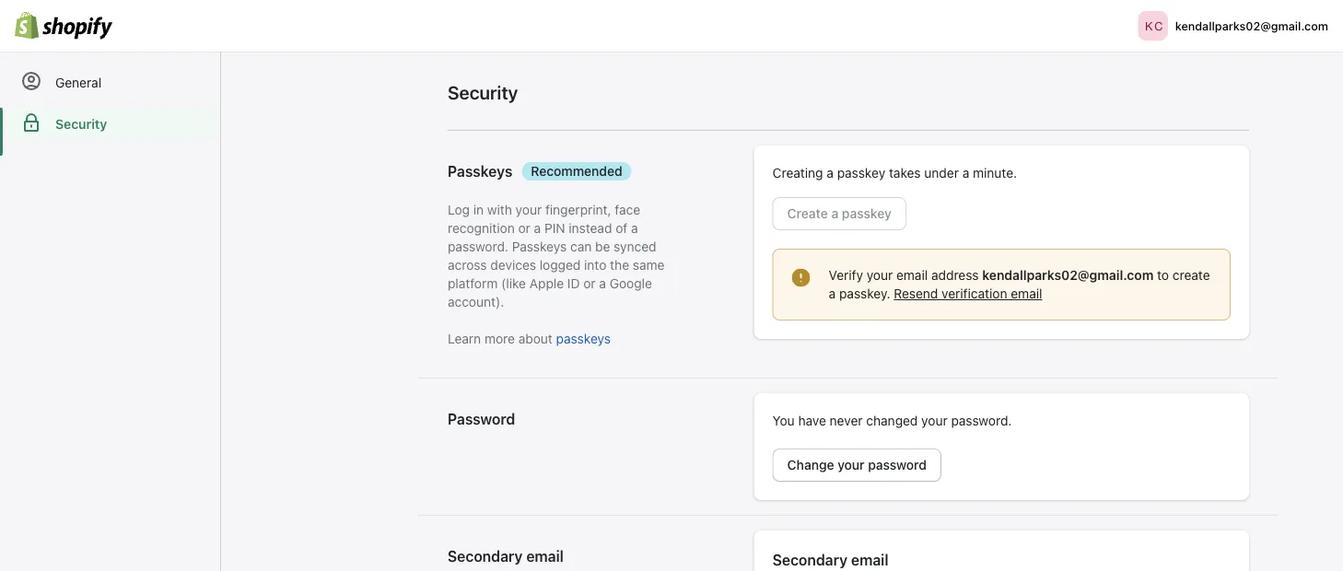 Task type: locate. For each thing, give the bounding box(es) containing it.
account).
[[448, 294, 504, 310]]

change your password button
[[773, 449, 942, 482]]

same
[[633, 258, 665, 273]]

0 horizontal spatial password.
[[448, 239, 509, 254]]

passkey left takes
[[837, 165, 886, 181]]

email
[[896, 268, 928, 283], [1011, 286, 1042, 301], [526, 548, 564, 565], [851, 551, 889, 569]]

passkey inside button
[[842, 206, 892, 221]]

password. right changed
[[951, 413, 1012, 428]]

change
[[787, 457, 834, 473]]

1 horizontal spatial security
[[448, 82, 518, 103]]

more
[[485, 331, 515, 346]]

passkey for creating
[[837, 165, 886, 181]]

1 vertical spatial security
[[55, 117, 107, 132]]

general link
[[7, 66, 213, 99]]

passkey down the "creating a passkey takes under a minute."
[[842, 206, 892, 221]]

pin
[[544, 221, 565, 236]]

0 vertical spatial kendallparks02@gmail.com
[[1175, 19, 1329, 32]]

1 horizontal spatial password.
[[951, 413, 1012, 428]]

verify
[[829, 268, 863, 283]]

in
[[473, 202, 484, 217]]

secondary
[[448, 548, 523, 565], [773, 551, 848, 569]]

1 horizontal spatial or
[[583, 276, 596, 291]]

create a passkey
[[787, 206, 892, 221]]

recognition
[[448, 221, 515, 236]]

passkeys up in
[[448, 163, 513, 180]]

a right create
[[831, 206, 839, 221]]

1 vertical spatial passkey
[[842, 206, 892, 221]]

security
[[448, 82, 518, 103], [55, 117, 107, 132]]

or left pin at the top
[[518, 221, 530, 236]]

google
[[610, 276, 652, 291]]

1 vertical spatial password.
[[951, 413, 1012, 428]]

to
[[1157, 268, 1169, 283]]

learn
[[448, 331, 481, 346]]

your inside button
[[838, 457, 865, 473]]

a inside create a passkey button
[[831, 206, 839, 221]]

a right the of
[[631, 221, 638, 236]]

password. down recognition
[[448, 239, 509, 254]]

recommended
[[531, 164, 622, 179]]

password.
[[448, 239, 509, 254], [951, 413, 1012, 428]]

secondary email
[[448, 548, 564, 565], [773, 551, 889, 569]]

create a passkey button
[[773, 197, 906, 230]]

passkeys
[[556, 331, 611, 346]]

0 horizontal spatial security
[[55, 117, 107, 132]]

1 horizontal spatial secondary email
[[773, 551, 889, 569]]

1 vertical spatial passkeys
[[512, 239, 567, 254]]

or right id
[[583, 276, 596, 291]]

shopify image
[[15, 12, 112, 40]]

under
[[924, 165, 959, 181]]

verify your email address kendallparks02@gmail.com
[[829, 268, 1154, 283]]

into
[[584, 258, 607, 273]]

1 vertical spatial kendallparks02@gmail.com
[[982, 268, 1154, 283]]

a down verify
[[829, 286, 836, 301]]

to create a passkey.
[[829, 268, 1210, 301]]

a right under
[[962, 165, 969, 181]]

0 vertical spatial password.
[[448, 239, 509, 254]]

0 horizontal spatial kendallparks02@gmail.com
[[982, 268, 1154, 283]]

you
[[773, 413, 795, 428]]

0 vertical spatial or
[[518, 221, 530, 236]]

resend verification email link
[[894, 286, 1042, 301]]

a
[[827, 165, 834, 181], [962, 165, 969, 181], [831, 206, 839, 221], [534, 221, 541, 236], [631, 221, 638, 236], [599, 276, 606, 291], [829, 286, 836, 301]]

your right with
[[516, 202, 542, 217]]

verification
[[942, 286, 1007, 301]]

across
[[448, 258, 487, 273]]

passkey
[[837, 165, 886, 181], [842, 206, 892, 221]]

your right change
[[838, 457, 865, 473]]

your
[[516, 202, 542, 217], [867, 268, 893, 283], [921, 413, 948, 428], [838, 457, 865, 473]]

passkeys down pin at the top
[[512, 239, 567, 254]]

passkeys
[[448, 163, 513, 180], [512, 239, 567, 254]]

or
[[518, 221, 530, 236], [583, 276, 596, 291]]

kendallparks02@gmail.com
[[1175, 19, 1329, 32], [982, 268, 1154, 283]]

apple
[[530, 276, 564, 291]]

your right changed
[[921, 413, 948, 428]]

size 20 image
[[792, 268, 810, 287]]

platform
[[448, 276, 498, 291]]

1 vertical spatial or
[[583, 276, 596, 291]]

0 vertical spatial passkey
[[837, 165, 886, 181]]

0 horizontal spatial secondary
[[448, 548, 523, 565]]



Task type: describe. For each thing, give the bounding box(es) containing it.
have
[[798, 413, 826, 428]]

log
[[448, 202, 470, 217]]

passkey.
[[839, 286, 890, 301]]

1 horizontal spatial secondary
[[773, 551, 848, 569]]

0 horizontal spatial secondary email
[[448, 548, 564, 565]]

synced
[[614, 239, 657, 254]]

fingerprint,
[[545, 202, 611, 217]]

general
[[55, 75, 101, 90]]

your inside log in with your fingerprint, face recognition or a pin instead of a password. passkeys can be synced across devices logged into the same platform (like apple id or a google account).
[[516, 202, 542, 217]]

0 horizontal spatial or
[[518, 221, 530, 236]]

takes
[[889, 165, 921, 181]]

be
[[595, 239, 610, 254]]

instead
[[569, 221, 612, 236]]

a inside to create a passkey.
[[829, 286, 836, 301]]

change your password
[[787, 457, 927, 473]]

create
[[787, 206, 828, 221]]

your up passkey.
[[867, 268, 893, 283]]

address
[[931, 268, 979, 283]]

creating a passkey takes under a minute.
[[773, 165, 1017, 181]]

learn more about passkeys
[[448, 331, 611, 346]]

log in with your fingerprint, face recognition or a pin instead of a password. passkeys can be synced across devices logged into the same platform (like apple id or a google account).
[[448, 202, 665, 310]]

with
[[487, 202, 512, 217]]

security inside 'link'
[[55, 117, 107, 132]]

of
[[616, 221, 628, 236]]

passkey for create
[[842, 206, 892, 221]]

changed
[[866, 413, 918, 428]]

about
[[518, 331, 553, 346]]

minute.
[[973, 165, 1017, 181]]

never
[[830, 413, 863, 428]]

password. inside log in with your fingerprint, face recognition or a pin instead of a password. passkeys can be synced across devices logged into the same platform (like apple id or a google account).
[[448, 239, 509, 254]]

face
[[615, 202, 640, 217]]

1 horizontal spatial kendallparks02@gmail.com
[[1175, 19, 1329, 32]]

password
[[868, 457, 927, 473]]

password
[[448, 410, 515, 428]]

can
[[570, 239, 592, 254]]

logged
[[540, 258, 581, 273]]

kc
[[1145, 19, 1165, 33]]

passkeys link
[[556, 331, 611, 346]]

0 vertical spatial passkeys
[[448, 163, 513, 180]]

a left pin at the top
[[534, 221, 541, 236]]

passkeys inside log in with your fingerprint, face recognition or a pin instead of a password. passkeys can be synced across devices logged into the same platform (like apple id or a google account).
[[512, 239, 567, 254]]

(like
[[501, 276, 526, 291]]

0 vertical spatial security
[[448, 82, 518, 103]]

devices
[[490, 258, 536, 273]]

a right creating
[[827, 165, 834, 181]]

a down into
[[599, 276, 606, 291]]

security link
[[7, 108, 213, 141]]

resend
[[894, 286, 938, 301]]

creating
[[773, 165, 823, 181]]

create
[[1173, 268, 1210, 283]]

resend verification email
[[894, 286, 1042, 301]]

you have never changed your password.
[[773, 413, 1012, 428]]

id
[[567, 276, 580, 291]]

the
[[610, 258, 629, 273]]



Task type: vqa. For each thing, say whether or not it's contained in the screenshot.
Secondary email to the left
yes



